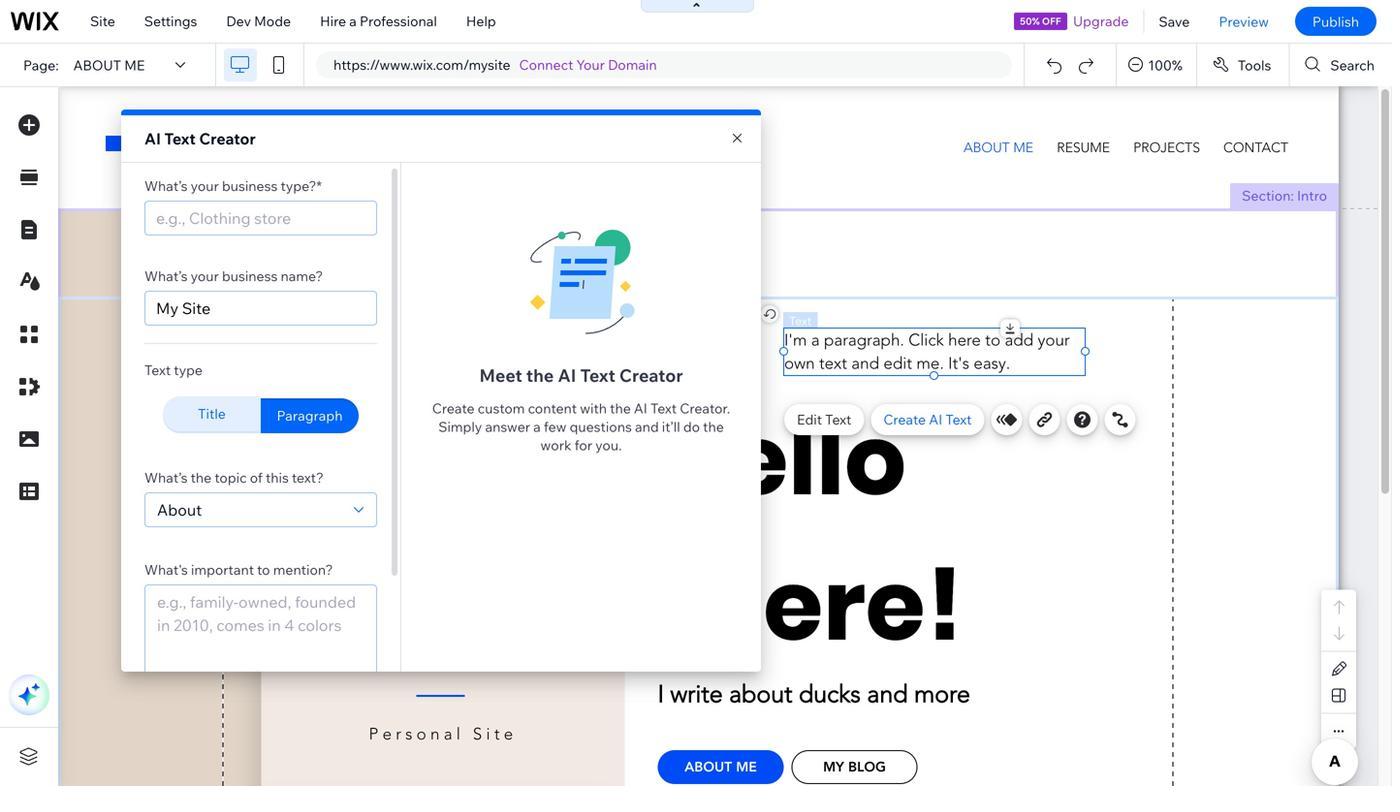 Task type: locate. For each thing, give the bounding box(es) containing it.
what's
[[145, 562, 188, 579]]

2 business from the top
[[222, 268, 278, 285]]

your left "strip"
[[191, 268, 219, 285]]

ai inside create custom content with the ai text creator. simply answer a few questions and it'll do the work for you.
[[634, 400, 648, 417]]

the up the 'questions'
[[610, 400, 631, 417]]

0 vertical spatial a
[[349, 13, 357, 30]]

title
[[198, 405, 226, 422]]

hire
[[320, 13, 346, 30]]

text
[[164, 129, 196, 148], [145, 362, 171, 379], [581, 365, 616, 387], [651, 400, 677, 417], [826, 411, 852, 428], [946, 411, 972, 428]]

1 vertical spatial creator
[[620, 365, 683, 387]]

save
[[1160, 13, 1190, 30]]

https://www.wix.com/mysite connect your domain
[[334, 56, 657, 73]]

your for what's your business name?
[[191, 268, 219, 285]]

create
[[432, 400, 475, 417], [884, 411, 926, 428]]

ai
[[145, 129, 161, 148], [558, 365, 577, 387], [634, 400, 648, 417], [930, 411, 943, 428]]

2 vertical spatial what's
[[145, 469, 188, 486]]

a right hire
[[349, 13, 357, 30]]

a
[[349, 13, 357, 30], [534, 419, 541, 436]]

1 business from the top
[[222, 178, 278, 194]]

0 vertical spatial your
[[191, 178, 219, 194]]

3 what's from the top
[[145, 469, 188, 486]]

your down ai text creator on the top of page
[[191, 178, 219, 194]]

off
[[1043, 15, 1062, 27]]

creator up and
[[620, 365, 683, 387]]

the
[[527, 365, 554, 387], [610, 400, 631, 417], [703, 419, 724, 436], [191, 469, 212, 486]]

1 your from the top
[[191, 178, 219, 194]]

edit
[[797, 411, 823, 428]]

1 vertical spatial a
[[534, 419, 541, 436]]

custom
[[478, 400, 525, 417]]

e.g., family-owned, founded in 2010, comes in 4 colors text field
[[145, 585, 377, 690]]

what's down ai text creator on the top of page
[[145, 178, 188, 194]]

me
[[124, 57, 145, 73]]

0 vertical spatial creator
[[199, 129, 256, 148]]

this
[[266, 469, 289, 486]]

edit text
[[797, 411, 852, 428]]

section: intro
[[1243, 187, 1328, 204], [1243, 187, 1328, 204]]

the up content
[[527, 365, 554, 387]]

to
[[257, 562, 270, 579]]

0 vertical spatial business
[[222, 178, 278, 194]]

what's for what's your business name?
[[145, 268, 188, 285]]

work
[[541, 437, 572, 454]]

you.
[[596, 437, 622, 454]]

create inside create custom content with the ai text creator. simply answer a few questions and it'll do the work for you.
[[432, 400, 475, 417]]

what's the topic of this text?
[[145, 469, 324, 486]]

your
[[191, 178, 219, 194], [191, 268, 219, 285]]

what's
[[145, 178, 188, 194], [145, 268, 188, 285], [145, 469, 188, 486]]

100%
[[1149, 57, 1183, 73]]

meet
[[480, 365, 523, 387]]

tools
[[1239, 57, 1272, 73]]

1 horizontal spatial a
[[534, 419, 541, 436]]

create right the edit text
[[884, 411, 926, 428]]

connect
[[519, 56, 574, 73]]

creator up what's your business type?*
[[199, 129, 256, 148]]

1 vertical spatial business
[[222, 268, 278, 285]]

business up the e.g., clothing store text field
[[222, 178, 278, 194]]

hire a professional
[[320, 13, 437, 30]]

creator
[[199, 129, 256, 148], [620, 365, 683, 387]]

business
[[222, 178, 278, 194], [222, 268, 278, 285]]

with
[[580, 400, 607, 417]]

1 horizontal spatial create
[[884, 411, 926, 428]]

https://www.wix.com/mysite
[[334, 56, 511, 73]]

business for type?*
[[222, 178, 278, 194]]

save button
[[1145, 0, 1205, 43]]

section:
[[1243, 187, 1295, 204], [1243, 187, 1295, 204]]

business up 'e.g., chic boutique' text box
[[222, 268, 278, 285]]

text inside create custom content with the ai text creator. simply answer a few questions and it'll do the work for you.
[[651, 400, 677, 417]]

what's for what's your business type?*
[[145, 178, 188, 194]]

type?*
[[281, 178, 322, 194]]

0 horizontal spatial creator
[[199, 129, 256, 148]]

e.g., Chic Boutique text field
[[145, 291, 377, 326]]

1 vertical spatial what's
[[145, 268, 188, 285]]

search button
[[1290, 44, 1393, 86]]

what's up about
[[145, 469, 188, 486]]

what's left "strip"
[[145, 268, 188, 285]]

create up the simply
[[432, 400, 475, 417]]

2 what's from the top
[[145, 268, 188, 285]]

text type
[[145, 362, 203, 379]]

create for create ai text
[[884, 411, 926, 428]]

1 what's from the top
[[145, 178, 188, 194]]

1 vertical spatial your
[[191, 268, 219, 285]]

publish
[[1313, 13, 1360, 30]]

intro
[[1298, 187, 1328, 204], [1298, 187, 1328, 204]]

a left few
[[534, 419, 541, 436]]

about
[[157, 501, 202, 520]]

2 your from the top
[[191, 268, 219, 285]]

0 vertical spatial what's
[[145, 178, 188, 194]]

what's your business type?*
[[145, 178, 322, 194]]

1 horizontal spatial creator
[[620, 365, 683, 387]]

0 horizontal spatial create
[[432, 400, 475, 417]]



Task type: vqa. For each thing, say whether or not it's contained in the screenshot.
2
no



Task type: describe. For each thing, give the bounding box(es) containing it.
text?
[[292, 469, 324, 486]]

search
[[1331, 57, 1375, 73]]

questions
[[570, 419, 632, 436]]

help
[[466, 13, 496, 30]]

preview button
[[1205, 0, 1284, 43]]

what's for what's the topic of this text?
[[145, 469, 188, 486]]

important
[[191, 562, 254, 579]]

do
[[684, 419, 700, 436]]

name?
[[281, 268, 323, 285]]

and
[[635, 419, 659, 436]]

of
[[250, 469, 263, 486]]

topic
[[215, 469, 247, 486]]

answer
[[485, 419, 531, 436]]

create custom content with the ai text creator. simply answer a few questions and it'll do the work for you.
[[432, 400, 731, 454]]

professional
[[360, 13, 437, 30]]

50% off
[[1021, 15, 1062, 27]]

ai text creator
[[145, 129, 256, 148]]

meet the ai text creator
[[480, 365, 683, 387]]

creator.
[[680, 400, 731, 417]]

type
[[174, 362, 203, 379]]

strip
[[235, 274, 266, 291]]

your for what's your business type?*
[[191, 178, 219, 194]]

create ai text
[[884, 411, 972, 428]]

for
[[575, 437, 593, 454]]

the down creator.
[[703, 419, 724, 436]]

it'll
[[662, 419, 681, 436]]

business for name?
[[222, 268, 278, 285]]

about me
[[73, 57, 145, 73]]

publish button
[[1296, 7, 1377, 36]]

e.g., Clothing store text field
[[145, 201, 377, 236]]

upgrade
[[1074, 13, 1129, 30]]

simply
[[439, 419, 482, 436]]

tools button
[[1198, 44, 1289, 86]]

the left topic
[[191, 469, 212, 486]]

preview
[[1220, 13, 1270, 30]]

create for create custom content with the ai text creator. simply answer a few questions and it'll do the work for you.
[[432, 400, 475, 417]]

dev mode
[[226, 13, 291, 30]]

mention?
[[273, 562, 333, 579]]

dev
[[226, 13, 251, 30]]

paragraph
[[277, 407, 343, 424]]

content
[[528, 400, 577, 417]]

0 horizontal spatial a
[[349, 13, 357, 30]]

100% button
[[1118, 44, 1197, 86]]

what's your business name?
[[145, 268, 323, 285]]

about
[[73, 57, 121, 73]]

50%
[[1021, 15, 1040, 27]]

few
[[544, 419, 567, 436]]

your
[[577, 56, 605, 73]]

what's important to mention?
[[145, 562, 333, 579]]

a inside create custom content with the ai text creator. simply answer a few questions and it'll do the work for you.
[[534, 419, 541, 436]]

mode
[[254, 13, 291, 30]]

domain
[[608, 56, 657, 73]]

site
[[90, 13, 115, 30]]

settings
[[144, 13, 197, 30]]



